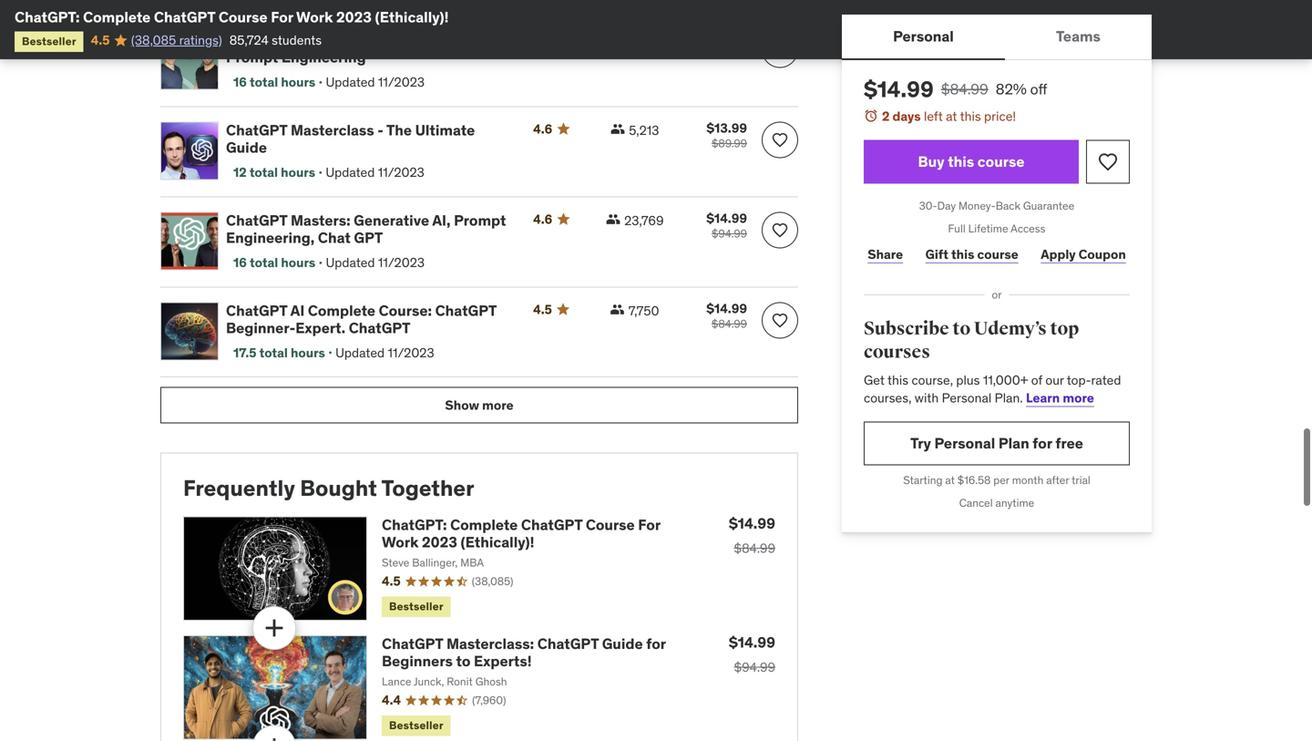 Task type: vqa. For each thing, say whether or not it's contained in the screenshot.


Task type: describe. For each thing, give the bounding box(es) containing it.
ronit
[[447, 674, 473, 689]]

1 vertical spatial $94.99
[[712, 226, 747, 240]]

get
[[864, 372, 885, 388]]

(ethically)! for chatgpt: complete chatgpt course for work 2023 (ethically)! steve ballinger, mba
[[461, 533, 535, 552]]

masterclass: for experts!
[[447, 634, 534, 653]]

to inside subscribe to udemy's top courses
[[953, 318, 971, 340]]

4.4
[[382, 692, 401, 708]]

for inside the try personal plan for free link
[[1033, 434, 1053, 452]]

ratings)
[[179, 32, 222, 48]]

hours for masterclass
[[281, 164, 315, 181]]

85,724
[[229, 32, 269, 48]]

wishlist image for prompt
[[771, 221, 789, 239]]

(38,085)
[[472, 574, 514, 589]]

show more
[[445, 397, 514, 413]]

trial
[[1072, 473, 1091, 487]]

chatgpt: complete chatgpt course for work 2023 (ethically)!
[[15, 8, 449, 26]]

2 vertical spatial $84.99
[[734, 540, 776, 556]]

2 days left at this price!
[[882, 108, 1016, 124]]

buy this course
[[918, 152, 1025, 171]]

complete inside chatgpt ai complete course: chatgpt beginner-expert. chatgpt
[[308, 301, 376, 320]]

wishlist image for chatgpt masterclass - the ultimate guide
[[771, 131, 789, 149]]

guide for chatgpt masterclass: the guide to ai & prompt engineering
[[410, 30, 451, 49]]

the inside chatgpt masterclass: the guide to ai & prompt engineering
[[381, 30, 407, 49]]

2023 for chatgpt: complete chatgpt course for work 2023 (ethically)! steve ballinger, mba
[[422, 533, 457, 552]]

teams
[[1056, 27, 1101, 45]]

7960 reviews element
[[472, 693, 506, 708]]

ai inside chatgpt masterclass: the guide to ai & prompt engineering
[[472, 30, 486, 49]]

course for buy this course
[[978, 152, 1025, 171]]

back
[[996, 199, 1021, 213]]

learn more link
[[1026, 390, 1095, 406]]

&
[[489, 30, 499, 49]]

0 vertical spatial $14.99 $84.99
[[707, 300, 747, 331]]

courses,
[[864, 390, 912, 406]]

together
[[381, 475, 474, 502]]

xsmall image
[[610, 302, 625, 317]]

(38,085 ratings)
[[131, 32, 222, 48]]

top
[[1050, 318, 1079, 340]]

bought
[[300, 475, 377, 502]]

bestseller for chatgpt
[[389, 718, 444, 732]]

chatgpt masterclass: the guide to ai & prompt engineering
[[226, 30, 499, 67]]

total for masterclass
[[250, 164, 278, 181]]

lance
[[382, 674, 411, 689]]

show
[[445, 397, 479, 413]]

ai,
[[432, 211, 451, 229]]

ballinger,
[[412, 555, 458, 570]]

starting at $16.58 per month after trial cancel anytime
[[903, 473, 1091, 510]]

our
[[1046, 372, 1064, 388]]

1 vertical spatial 4.5
[[533, 301, 552, 317]]

16 total hours for masters:
[[233, 254, 316, 271]]

course:
[[379, 301, 432, 320]]

guarantee
[[1023, 199, 1075, 213]]

guide for chatgpt masterclass: chatgpt guide for beginners to experts! lance junck, ronit ghosh
[[602, 634, 643, 653]]

chatgpt inside chatgpt masterclass - the ultimate guide
[[226, 121, 287, 139]]

chatgpt: complete chatgpt course for work 2023 (ethically)! link
[[382, 515, 661, 552]]

updated 11/2023 for the
[[326, 74, 425, 90]]

total for masterclass:
[[250, 74, 278, 90]]

chatgpt ai complete course: chatgpt beginner-expert. chatgpt link
[[226, 301, 511, 337]]

total for ai
[[259, 345, 288, 361]]

try personal plan for free link
[[864, 422, 1130, 465]]

share
[[868, 246, 903, 262]]

show more button
[[160, 387, 798, 424]]

ultimate
[[415, 121, 475, 139]]

chatgpt masterclass: the guide to ai & prompt engineering link
[[226, 30, 511, 67]]

masters:
[[291, 211, 351, 229]]

generative
[[354, 211, 429, 229]]

to inside chatgpt masterclass: chatgpt guide for beginners to experts! lance junck, ronit ghosh
[[456, 652, 471, 671]]

with
[[915, 390, 939, 406]]

xsmall image for ultimate
[[611, 121, 625, 136]]

udemy's
[[974, 318, 1047, 340]]

day
[[938, 199, 956, 213]]

mba
[[460, 555, 484, 570]]

17.5
[[233, 345, 257, 361]]

prompt inside chatgpt masterclass: the guide to ai & prompt engineering
[[226, 48, 278, 67]]

gpt
[[354, 228, 383, 247]]

(ethically)! for chatgpt: complete chatgpt course for work 2023 (ethically)!
[[375, 8, 449, 26]]

experts!
[[474, 652, 532, 671]]

this for get
[[888, 372, 909, 388]]

personal button
[[842, 15, 1005, 58]]

16 for chatgpt masterclass: the guide to ai & prompt engineering
[[233, 74, 247, 90]]

more for learn more
[[1063, 390, 1095, 406]]

anytime
[[996, 496, 1035, 510]]

chatgpt masters: generative ai, prompt engineering, chat gpt
[[226, 211, 506, 247]]

gift this course link
[[922, 236, 1023, 273]]

2023 for chatgpt: complete chatgpt course for work 2023 (ethically)!
[[336, 8, 372, 26]]

for for chatgpt: complete chatgpt course for work 2023 (ethically)! steve ballinger, mba
[[638, 515, 661, 534]]

wishlist image for chatgpt
[[771, 311, 789, 329]]

buy this course button
[[864, 140, 1079, 184]]

frequently bought together
[[183, 475, 474, 502]]

free
[[1056, 434, 1084, 452]]

left
[[924, 108, 943, 124]]

plan.
[[995, 390, 1023, 406]]

subscribe
[[864, 318, 949, 340]]

$14.99 $84.99 82% off
[[864, 76, 1048, 103]]

ghosh
[[476, 674, 507, 689]]

courses
[[864, 341, 931, 363]]

get this course, plus 11,000+ of our top-rated courses, with personal plan.
[[864, 372, 1122, 406]]

0 vertical spatial wishlist image
[[1097, 151, 1119, 173]]

$16.58
[[958, 473, 991, 487]]

complete for chatgpt: complete chatgpt course for work 2023 (ethically)!
[[83, 8, 151, 26]]

this for buy
[[948, 152, 975, 171]]

chatgpt inside chatgpt: complete chatgpt course for work 2023 (ethically)! steve ballinger, mba
[[521, 515, 583, 534]]

per
[[994, 473, 1010, 487]]

share button
[[864, 236, 907, 273]]

updated 11/2023 for generative
[[326, 254, 425, 271]]

expert.
[[296, 319, 346, 337]]

the inside chatgpt masterclass - the ultimate guide
[[386, 121, 412, 139]]

at inside starting at $16.58 per month after trial cancel anytime
[[945, 473, 955, 487]]

chatgpt masterclass: chatgpt guide for beginners to experts! lance junck, ronit ghosh
[[382, 634, 666, 689]]

82%
[[996, 80, 1027, 98]]

(7,960)
[[472, 693, 506, 707]]

course for chatgpt: complete chatgpt course for work 2023 (ethically)! steve ballinger, mba
[[586, 515, 635, 534]]

coupon
[[1079, 246, 1126, 262]]

gift this course
[[926, 246, 1019, 262]]



Task type: locate. For each thing, give the bounding box(es) containing it.
0 vertical spatial course
[[978, 152, 1025, 171]]

1 horizontal spatial prompt
[[454, 211, 506, 229]]

personal inside personal button
[[893, 27, 954, 45]]

this inside the buy this course button
[[948, 152, 975, 171]]

1 vertical spatial work
[[382, 533, 419, 552]]

4.5 left xsmall image
[[533, 301, 552, 317]]

the right -
[[386, 121, 412, 139]]

total
[[250, 74, 278, 90], [250, 164, 278, 181], [250, 254, 278, 271], [259, 345, 288, 361]]

chatgpt masterclass - the ultimate guide
[[226, 121, 475, 157]]

chat
[[318, 228, 351, 247]]

2 16 from the top
[[233, 254, 247, 271]]

for
[[271, 8, 293, 26], [638, 515, 661, 534]]

updated for complete
[[336, 345, 385, 361]]

1 vertical spatial 16 total hours
[[233, 254, 316, 271]]

1 horizontal spatial chatgpt:
[[382, 515, 447, 534]]

$84.99 inside $14.99 $84.99 82% off
[[941, 80, 989, 98]]

work for chatgpt: complete chatgpt course for work 2023 (ethically)! steve ballinger, mba
[[382, 533, 419, 552]]

after
[[1047, 473, 1070, 487]]

this right gift in the right top of the page
[[952, 246, 975, 262]]

this inside get this course, plus 11,000+ of our top-rated courses, with personal plan.
[[888, 372, 909, 388]]

hours for masters:
[[281, 254, 316, 271]]

try personal plan for free
[[911, 434, 1084, 452]]

38085 reviews element
[[472, 574, 514, 589]]

wishlist image for chatgpt masterclass: the guide to ai & prompt engineering
[[771, 40, 789, 59]]

2 course from the top
[[978, 246, 1019, 262]]

1 vertical spatial $14.99 $94.99
[[729, 633, 776, 675]]

0 vertical spatial 4.5
[[91, 32, 110, 48]]

2 vertical spatial personal
[[935, 434, 996, 452]]

updated down chat
[[326, 254, 375, 271]]

0 vertical spatial 4.6
[[533, 121, 553, 137]]

2 4.6 from the top
[[533, 211, 553, 227]]

hours for masterclass:
[[281, 74, 316, 90]]

at right left
[[946, 108, 957, 124]]

chatgpt: for chatgpt: complete chatgpt course for work 2023 (ethically)!
[[15, 8, 80, 26]]

the right engineering
[[381, 30, 407, 49]]

1 vertical spatial ai
[[290, 301, 305, 320]]

4.5 for (38,085 ratings)
[[91, 32, 110, 48]]

5,213
[[629, 122, 659, 138]]

11/2023 down gpt
[[378, 254, 425, 271]]

1 vertical spatial course
[[586, 515, 635, 534]]

0 horizontal spatial guide
[[226, 138, 267, 157]]

0 vertical spatial bestseller
[[22, 34, 76, 48]]

1 4.6 from the top
[[533, 121, 553, 137]]

1 vertical spatial for
[[646, 634, 666, 653]]

11/2023 down course:
[[388, 345, 434, 361]]

0 horizontal spatial chatgpt:
[[15, 8, 80, 26]]

total down the "engineering,"
[[250, 254, 278, 271]]

0 horizontal spatial work
[[296, 8, 333, 26]]

2 wishlist image from the top
[[771, 131, 789, 149]]

wishlist image
[[771, 40, 789, 59], [771, 131, 789, 149]]

prompt inside chatgpt masters: generative ai, prompt engineering, chat gpt
[[454, 211, 506, 229]]

16 down 85,724
[[233, 74, 247, 90]]

apply
[[1041, 246, 1076, 262]]

85,724 students
[[229, 32, 322, 48]]

total down beginner-
[[259, 345, 288, 361]]

updated 11/2023
[[326, 74, 425, 90], [326, 164, 425, 181], [326, 254, 425, 271], [336, 345, 434, 361]]

xsmall image for prompt
[[606, 212, 621, 226]]

updated down chatgpt masterclass: the guide to ai & prompt engineering
[[326, 74, 375, 90]]

11/2023 down the chatgpt masterclass - the ultimate guide 'link'
[[378, 164, 425, 181]]

$94.99
[[712, 46, 747, 60], [712, 226, 747, 240], [734, 659, 776, 675]]

frequently
[[183, 475, 295, 502]]

apply coupon
[[1041, 246, 1126, 262]]

wishlist image
[[1097, 151, 1119, 173], [771, 221, 789, 239], [771, 311, 789, 329]]

gift
[[926, 246, 949, 262]]

guide inside chatgpt masterclass: chatgpt guide for beginners to experts! lance junck, ronit ghosh
[[602, 634, 643, 653]]

course for chatgpt: complete chatgpt course for work 2023 (ethically)!
[[219, 8, 268, 26]]

complete up mba
[[450, 515, 518, 534]]

30-day money-back guarantee full lifetime access
[[919, 199, 1075, 236]]

16 total hours down 85,724 students
[[233, 74, 316, 90]]

to left udemy's
[[953, 318, 971, 340]]

chatgpt: inside chatgpt: complete chatgpt course for work 2023 (ethically)! steve ballinger, mba
[[382, 515, 447, 534]]

16 for chatgpt masters: generative ai, prompt engineering, chat gpt
[[233, 254, 247, 271]]

1 horizontal spatial 4.5
[[382, 573, 401, 589]]

0 vertical spatial ai
[[472, 30, 486, 49]]

1 horizontal spatial work
[[382, 533, 419, 552]]

apply coupon button
[[1037, 236, 1130, 273]]

more for show more
[[482, 397, 514, 413]]

chatgpt inside chatgpt masters: generative ai, prompt engineering, chat gpt
[[226, 211, 287, 229]]

$13.99 $89.99
[[707, 120, 747, 150]]

tab list containing personal
[[842, 15, 1152, 60]]

chatgpt inside chatgpt masterclass: the guide to ai & prompt engineering
[[226, 30, 287, 49]]

updated down chatgpt masterclass - the ultimate guide
[[326, 164, 375, 181]]

1 vertical spatial masterclass:
[[447, 634, 534, 653]]

course inside chatgpt: complete chatgpt course for work 2023 (ethically)! steve ballinger, mba
[[586, 515, 635, 534]]

0 vertical spatial at
[[946, 108, 957, 124]]

1 vertical spatial 16
[[233, 254, 247, 271]]

more right show
[[482, 397, 514, 413]]

2 horizontal spatial 4.5
[[533, 301, 552, 317]]

bestseller
[[22, 34, 76, 48], [389, 599, 444, 613], [389, 718, 444, 732]]

0 horizontal spatial 2023
[[336, 8, 372, 26]]

16 down the "engineering,"
[[233, 254, 247, 271]]

4.5
[[91, 32, 110, 48], [533, 301, 552, 317], [382, 573, 401, 589]]

1 vertical spatial bestseller
[[389, 599, 444, 613]]

personal up $16.58
[[935, 434, 996, 452]]

1 vertical spatial 4.6
[[533, 211, 553, 227]]

hours for ai
[[291, 345, 325, 361]]

2 vertical spatial 4.5
[[382, 573, 401, 589]]

updated for generative
[[326, 254, 375, 271]]

4.5 down steve
[[382, 573, 401, 589]]

1 horizontal spatial 2023
[[422, 533, 457, 552]]

$84.99
[[941, 80, 989, 98], [712, 317, 747, 331], [734, 540, 776, 556]]

1 horizontal spatial guide
[[410, 30, 451, 49]]

beginner-
[[226, 319, 296, 337]]

2023 up ballinger,
[[422, 533, 457, 552]]

masterclass: for prompt
[[291, 30, 378, 49]]

tab list
[[842, 15, 1152, 60]]

guide
[[410, 30, 451, 49], [226, 138, 267, 157], [602, 634, 643, 653]]

$14.99
[[864, 76, 934, 103], [707, 210, 747, 226], [707, 300, 747, 317], [729, 514, 776, 533], [729, 633, 776, 652]]

0 vertical spatial masterclass:
[[291, 30, 378, 49]]

hours down the "engineering,"
[[281, 254, 316, 271]]

to
[[454, 30, 469, 49], [953, 318, 971, 340], [456, 652, 471, 671]]

month
[[1012, 473, 1044, 487]]

chatgpt masters: generative ai, prompt engineering, chat gpt link
[[226, 211, 511, 247]]

2023 up chatgpt masterclass: the guide to ai & prompt engineering
[[336, 8, 372, 26]]

rated
[[1092, 372, 1122, 388]]

0 horizontal spatial complete
[[83, 8, 151, 26]]

11/2023 for course:
[[388, 345, 434, 361]]

plan
[[999, 434, 1030, 452]]

4.6 for chatgpt masterclass - the ultimate guide
[[533, 121, 553, 137]]

updated 11/2023 down chatgpt ai complete course: chatgpt beginner-expert. chatgpt link
[[336, 345, 434, 361]]

price!
[[984, 108, 1016, 124]]

$14.99 $94.99
[[707, 210, 747, 240], [729, 633, 776, 675]]

2 vertical spatial bestseller
[[389, 718, 444, 732]]

0 vertical spatial to
[[454, 30, 469, 49]]

1 16 total hours from the top
[[233, 74, 316, 90]]

updated 11/2023 down gpt
[[326, 254, 425, 271]]

prompt down the chatgpt: complete chatgpt course for work 2023 (ethically)!
[[226, 48, 278, 67]]

work up students
[[296, 8, 333, 26]]

personal down plus
[[942, 390, 992, 406]]

cancel
[[960, 496, 993, 510]]

0 horizontal spatial prompt
[[226, 48, 278, 67]]

0 vertical spatial complete
[[83, 8, 151, 26]]

11/2023 down chatgpt masterclass: the guide to ai & prompt engineering link on the top of the page
[[378, 74, 425, 90]]

1 vertical spatial at
[[945, 473, 955, 487]]

more inside 'show more' button
[[482, 397, 514, 413]]

11/2023
[[378, 74, 425, 90], [378, 164, 425, 181], [378, 254, 425, 271], [388, 345, 434, 361]]

0 vertical spatial personal
[[893, 27, 954, 45]]

updated for the
[[326, 74, 375, 90]]

12 total hours
[[233, 164, 315, 181]]

junck,
[[414, 674, 444, 689]]

this for gift
[[952, 246, 975, 262]]

students
[[272, 32, 322, 48]]

(ethically)! up chatgpt masterclass: the guide to ai & prompt engineering link on the top of the page
[[375, 8, 449, 26]]

2 vertical spatial $94.99
[[734, 659, 776, 675]]

4.5 left (38,085
[[91, 32, 110, 48]]

1 wishlist image from the top
[[771, 40, 789, 59]]

for inside chatgpt: complete chatgpt course for work 2023 (ethically)! steve ballinger, mba
[[638, 515, 661, 534]]

to up ronit
[[456, 652, 471, 671]]

1 vertical spatial to
[[953, 318, 971, 340]]

hours up masters:
[[281, 164, 315, 181]]

total right 12
[[250, 164, 278, 181]]

plus
[[956, 372, 980, 388]]

0 horizontal spatial more
[[482, 397, 514, 413]]

complete up (38,085
[[83, 8, 151, 26]]

0 horizontal spatial for
[[646, 634, 666, 653]]

of
[[1032, 372, 1043, 388]]

ai inside chatgpt ai complete course: chatgpt beginner-expert. chatgpt
[[290, 301, 305, 320]]

buy
[[918, 152, 945, 171]]

0 vertical spatial (ethically)!
[[375, 8, 449, 26]]

2 vertical spatial guide
[[602, 634, 643, 653]]

1 horizontal spatial masterclass:
[[447, 634, 534, 653]]

1 vertical spatial wishlist image
[[771, 221, 789, 239]]

2 vertical spatial wishlist image
[[771, 311, 789, 329]]

bestseller for chatgpt:
[[389, 599, 444, 613]]

hours down engineering
[[281, 74, 316, 90]]

try
[[911, 434, 931, 452]]

12
[[233, 164, 247, 181]]

off
[[1031, 80, 1048, 98]]

course down the lifetime on the right
[[978, 246, 1019, 262]]

chatgpt masterclass: chatgpt guide for beginners to experts! link
[[382, 634, 666, 671]]

1 vertical spatial $14.99 $84.99
[[729, 514, 776, 556]]

2023 inside chatgpt: complete chatgpt course for work 2023 (ethically)! steve ballinger, mba
[[422, 533, 457, 552]]

(ethically)! up mba
[[461, 533, 535, 552]]

4.6 for chatgpt masters: generative ai, prompt engineering, chat gpt
[[533, 211, 553, 227]]

masterclass: inside chatgpt masterclass: the guide to ai & prompt engineering
[[291, 30, 378, 49]]

0 vertical spatial chatgpt:
[[15, 8, 80, 26]]

updated down chatgpt ai complete course: chatgpt beginner-expert. chatgpt
[[336, 345, 385, 361]]

work for chatgpt: complete chatgpt course for work 2023 (ethically)!
[[296, 8, 333, 26]]

16 total hours down the "engineering,"
[[233, 254, 316, 271]]

this right the buy
[[948, 152, 975, 171]]

1 vertical spatial 2023
[[422, 533, 457, 552]]

2 horizontal spatial complete
[[450, 515, 518, 534]]

hours down the "expert."
[[291, 345, 325, 361]]

personal up $14.99 $84.99 82% off
[[893, 27, 954, 45]]

for for chatgpt: complete chatgpt course for work 2023 (ethically)!
[[271, 8, 293, 26]]

ai left &
[[472, 30, 486, 49]]

(ethically)! inside chatgpt: complete chatgpt course for work 2023 (ethically)! steve ballinger, mba
[[461, 533, 535, 552]]

1 vertical spatial (ethically)!
[[461, 533, 535, 552]]

30-
[[919, 199, 938, 213]]

0 vertical spatial wishlist image
[[771, 40, 789, 59]]

0 horizontal spatial for
[[271, 8, 293, 26]]

(38,085
[[131, 32, 176, 48]]

0 horizontal spatial course
[[219, 8, 268, 26]]

0 horizontal spatial 4.5
[[91, 32, 110, 48]]

course up "back"
[[978, 152, 1025, 171]]

0 vertical spatial xsmall image
[[611, 121, 625, 136]]

1 vertical spatial guide
[[226, 138, 267, 157]]

2 horizontal spatial guide
[[602, 634, 643, 653]]

4.5 for (38,085)
[[382, 573, 401, 589]]

0 vertical spatial $84.99
[[941, 80, 989, 98]]

0 vertical spatial course
[[219, 8, 268, 26]]

2 16 total hours from the top
[[233, 254, 316, 271]]

updated 11/2023 down chatgpt masterclass: the guide to ai & prompt engineering link on the top of the page
[[326, 74, 425, 90]]

complete for chatgpt: complete chatgpt course for work 2023 (ethically)! steve ballinger, mba
[[450, 515, 518, 534]]

1 vertical spatial wishlist image
[[771, 131, 789, 149]]

0 vertical spatial 16 total hours
[[233, 74, 316, 90]]

2
[[882, 108, 890, 124]]

personal inside get this course, plus 11,000+ of our top-rated courses, with personal plan.
[[942, 390, 992, 406]]

0 vertical spatial the
[[381, 30, 407, 49]]

full
[[948, 221, 966, 236]]

work inside chatgpt: complete chatgpt course for work 2023 (ethically)! steve ballinger, mba
[[382, 533, 419, 552]]

1 16 from the top
[[233, 74, 247, 90]]

1 course from the top
[[978, 152, 1025, 171]]

chatgpt: complete chatgpt course for work 2023 (ethically)! steve ballinger, mba
[[382, 515, 661, 570]]

11/2023 for guide
[[378, 74, 425, 90]]

1 vertical spatial personal
[[942, 390, 992, 406]]

ai up 17.5 total hours
[[290, 301, 305, 320]]

1 vertical spatial prompt
[[454, 211, 506, 229]]

complete inside chatgpt: complete chatgpt course for work 2023 (ethically)! steve ballinger, mba
[[450, 515, 518, 534]]

1 vertical spatial course
[[978, 246, 1019, 262]]

0 horizontal spatial masterclass:
[[291, 30, 378, 49]]

days
[[893, 108, 921, 124]]

0 vertical spatial for
[[1033, 434, 1053, 452]]

or
[[992, 288, 1002, 302]]

lifetime
[[969, 221, 1009, 236]]

16 total hours for masterclass:
[[233, 74, 316, 90]]

1 vertical spatial xsmall image
[[606, 212, 621, 226]]

guide inside chatgpt masterclass: the guide to ai & prompt engineering
[[410, 30, 451, 49]]

xsmall image left 23,769
[[606, 212, 621, 226]]

more down top-
[[1063, 390, 1095, 406]]

0 vertical spatial prompt
[[226, 48, 278, 67]]

1 horizontal spatial complete
[[308, 301, 376, 320]]

course
[[219, 8, 268, 26], [586, 515, 635, 534]]

11/2023 for ai,
[[378, 254, 425, 271]]

1 horizontal spatial for
[[1033, 434, 1053, 452]]

1 vertical spatial $84.99
[[712, 317, 747, 331]]

personal inside the try personal plan for free link
[[935, 434, 996, 452]]

0 vertical spatial $94.99
[[712, 46, 747, 60]]

0 vertical spatial 16
[[233, 74, 247, 90]]

1 horizontal spatial more
[[1063, 390, 1095, 406]]

1 horizontal spatial (ethically)!
[[461, 533, 535, 552]]

0 vertical spatial $14.99 $94.99
[[707, 210, 747, 240]]

0 vertical spatial guide
[[410, 30, 451, 49]]

masterclass
[[291, 121, 374, 139]]

1 vertical spatial chatgpt:
[[382, 515, 447, 534]]

for inside chatgpt masterclass: chatgpt guide for beginners to experts! lance junck, ronit ghosh
[[646, 634, 666, 653]]

0 horizontal spatial ai
[[290, 301, 305, 320]]

updated for -
[[326, 164, 375, 181]]

course for gift this course
[[978, 246, 1019, 262]]

masterclass: inside chatgpt masterclass: chatgpt guide for beginners to experts! lance junck, ronit ghosh
[[447, 634, 534, 653]]

course inside button
[[978, 152, 1025, 171]]

11,000+
[[983, 372, 1029, 388]]

17.5 total hours
[[233, 345, 325, 361]]

chatgpt masterclass - the ultimate guide link
[[226, 121, 511, 157]]

updated 11/2023 down the chatgpt masterclass - the ultimate guide 'link'
[[326, 164, 425, 181]]

more
[[1063, 390, 1095, 406], [482, 397, 514, 413]]

updated 11/2023 for -
[[326, 164, 425, 181]]

starting
[[903, 473, 943, 487]]

chatgpt ai complete course: chatgpt beginner-expert. chatgpt
[[226, 301, 497, 337]]

this up courses,
[[888, 372, 909, 388]]

to left &
[[454, 30, 469, 49]]

at left $16.58
[[945, 473, 955, 487]]

2 vertical spatial complete
[[450, 515, 518, 534]]

total for masters:
[[250, 254, 278, 271]]

subscribe to udemy's top courses
[[864, 318, 1079, 363]]

1 vertical spatial complete
[[308, 301, 376, 320]]

prompt right ai,
[[454, 211, 506, 229]]

1 horizontal spatial course
[[586, 515, 635, 534]]

alarm image
[[864, 108, 879, 123]]

1 vertical spatial for
[[638, 515, 661, 534]]

total down 85,724 students
[[250, 74, 278, 90]]

to inside chatgpt masterclass: the guide to ai & prompt engineering
[[454, 30, 469, 49]]

1 horizontal spatial ai
[[472, 30, 486, 49]]

this inside gift this course link
[[952, 246, 975, 262]]

$14.99 $84.99
[[707, 300, 747, 331], [729, 514, 776, 556]]

0 vertical spatial work
[[296, 8, 333, 26]]

xsmall image
[[611, 121, 625, 136], [606, 212, 621, 226]]

0 vertical spatial 2023
[[336, 8, 372, 26]]

course
[[978, 152, 1025, 171], [978, 246, 1019, 262]]

engineering
[[282, 48, 366, 67]]

0 vertical spatial for
[[271, 8, 293, 26]]

0 horizontal spatial (ethically)!
[[375, 8, 449, 26]]

this left 'price!'
[[960, 108, 981, 124]]

at
[[946, 108, 957, 124], [945, 473, 955, 487]]

updated 11/2023 for complete
[[336, 345, 434, 361]]

-
[[378, 121, 384, 139]]

1 vertical spatial the
[[386, 121, 412, 139]]

11/2023 for the
[[378, 164, 425, 181]]

xsmall image left 5,213
[[611, 121, 625, 136]]

guide inside chatgpt masterclass - the ultimate guide
[[226, 138, 267, 157]]

work up steve
[[382, 533, 419, 552]]

chatgpt: for chatgpt: complete chatgpt course for work 2023 (ethically)! steve ballinger, mba
[[382, 515, 447, 534]]

complete left course:
[[308, 301, 376, 320]]

1 horizontal spatial for
[[638, 515, 661, 534]]

steve
[[382, 555, 410, 570]]

beginners
[[382, 652, 453, 671]]

2 vertical spatial to
[[456, 652, 471, 671]]

top-
[[1067, 372, 1092, 388]]

course,
[[912, 372, 953, 388]]

updated
[[326, 74, 375, 90], [326, 164, 375, 181], [326, 254, 375, 271], [336, 345, 385, 361]]

personal
[[893, 27, 954, 45], [942, 390, 992, 406], [935, 434, 996, 452]]



